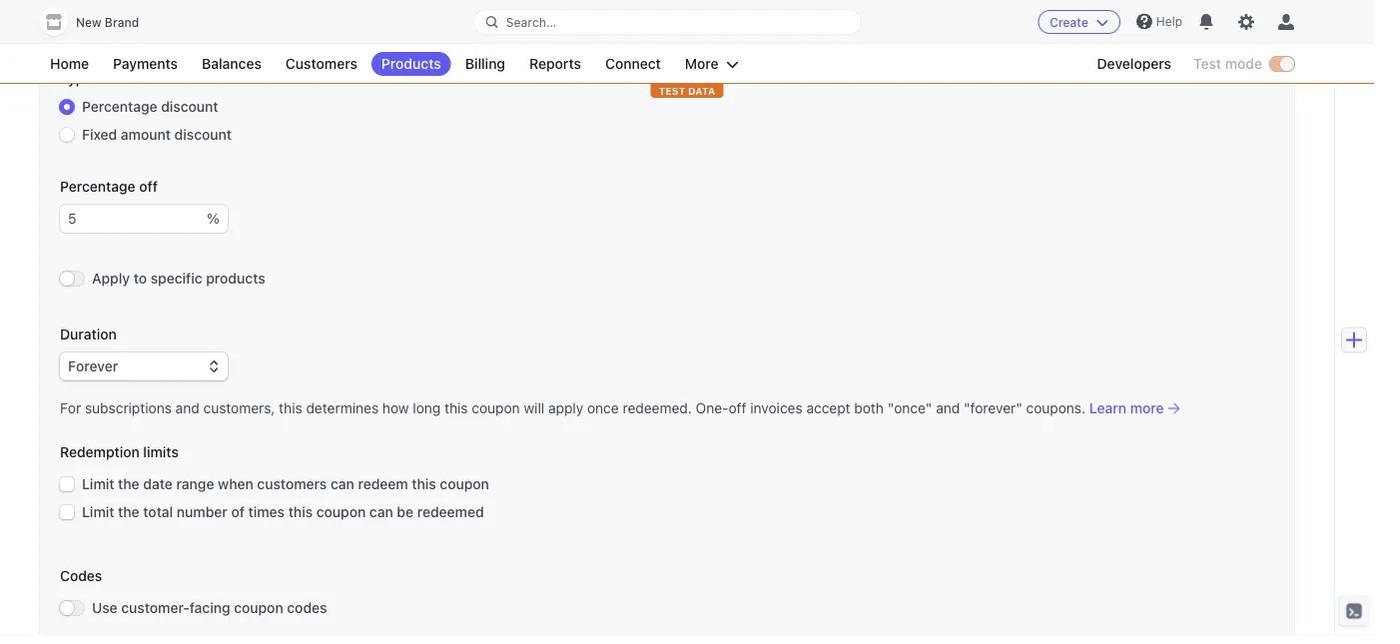Task type: describe. For each thing, give the bounding box(es) containing it.
one-
[[696, 400, 729, 417]]

an
[[666, 18, 681, 35]]

total
[[143, 504, 173, 520]]

blank
[[498, 18, 533, 35]]

this
[[60, 18, 87, 35]]

brand
[[105, 15, 139, 29]]

you.
[[724, 18, 751, 35]]

reports link
[[519, 52, 591, 76]]

both
[[854, 400, 884, 417]]

determines
[[306, 400, 379, 417]]

times
[[248, 504, 285, 520]]

2 and from the left
[[936, 400, 960, 417]]

date
[[143, 476, 173, 492]]

0 horizontal spatial off
[[139, 178, 158, 195]]

this right 'long' at the left of the page
[[445, 400, 468, 417]]

more button
[[675, 52, 749, 76]]

identify
[[116, 18, 164, 35]]

for subscriptions and customers, this determines how long this coupon will apply once redeemed. one-off invoices accept both "once" and "forever" coupons.
[[60, 400, 1086, 417]]

new
[[76, 15, 101, 29]]

customers
[[257, 476, 327, 492]]

0 vertical spatial can
[[577, 18, 601, 35]]

2 vertical spatial can
[[370, 504, 393, 520]]

redeem
[[358, 476, 408, 492]]

type
[[60, 70, 92, 87]]

id
[[685, 18, 699, 35]]

redeemed.
[[623, 400, 692, 417]]

facing
[[190, 600, 230, 616]]

apply
[[92, 270, 130, 287]]

use
[[92, 600, 118, 616]]

1 horizontal spatial off
[[729, 400, 747, 417]]

the for number
[[118, 504, 140, 520]]

this will identify this coupon in the api. we recommend leaving this blank so we can generate an id for you.
[[60, 18, 751, 35]]

test mode
[[1194, 55, 1263, 72]]

balances
[[202, 55, 262, 72]]

of
[[231, 504, 245, 520]]

recommend
[[340, 18, 417, 35]]

home
[[50, 55, 89, 72]]

developers
[[1097, 55, 1172, 72]]

new brand button
[[40, 8, 159, 36]]

billing link
[[455, 52, 515, 76]]

subscriptions
[[85, 400, 172, 417]]

1 vertical spatial will
[[524, 400, 545, 417]]

learn
[[1090, 400, 1127, 417]]

this down customers
[[288, 504, 313, 520]]

learn more link
[[1090, 399, 1180, 419]]

redeemed
[[417, 504, 484, 520]]

redemption limits
[[60, 444, 179, 460]]

coupon left in
[[195, 18, 243, 35]]

use customer-facing coupon codes
[[92, 600, 327, 616]]

to
[[134, 270, 147, 287]]

coupons.
[[1026, 400, 1086, 417]]

payments
[[113, 55, 178, 72]]

this left blank
[[470, 18, 494, 35]]

percentage off
[[60, 178, 158, 195]]

1 and from the left
[[175, 400, 200, 417]]

limit the date range when customers can redeem this coupon
[[82, 476, 489, 492]]

0 vertical spatial discount
[[161, 98, 218, 115]]

limits
[[143, 444, 179, 460]]

customers link
[[276, 52, 368, 76]]

accept
[[807, 400, 851, 417]]

mode
[[1225, 55, 1263, 72]]

more
[[1130, 400, 1164, 417]]

test
[[659, 85, 686, 96]]

"once"
[[888, 400, 932, 417]]

this right identify
[[167, 18, 191, 35]]

reports
[[529, 55, 581, 72]]

number
[[177, 504, 228, 520]]

duration
[[60, 326, 117, 343]]

data
[[688, 85, 716, 96]]

1 vertical spatial discount
[[174, 126, 232, 143]]

products
[[382, 55, 441, 72]]

invoices
[[750, 400, 803, 417]]

long
[[413, 400, 441, 417]]

generate
[[604, 18, 662, 35]]

search…
[[506, 15, 557, 29]]

"forever"
[[964, 400, 1023, 417]]

once
[[587, 400, 619, 417]]

leaving
[[421, 18, 467, 35]]

specific
[[151, 270, 202, 287]]

percentage discount
[[82, 98, 218, 115]]

apply
[[548, 400, 584, 417]]

Search… search field
[[474, 9, 860, 34]]

api.
[[287, 18, 312, 35]]

for
[[702, 18, 720, 35]]



Task type: locate. For each thing, give the bounding box(es) containing it.
this up 'be'
[[412, 476, 436, 492]]

fixed amount discount
[[82, 126, 232, 143]]

the left date
[[118, 476, 140, 492]]

can
[[577, 18, 601, 35], [331, 476, 354, 492], [370, 504, 393, 520]]

1 vertical spatial percentage
[[60, 178, 135, 195]]

will right "this"
[[91, 18, 112, 35]]

discount right amount
[[174, 126, 232, 143]]

customers,
[[203, 400, 275, 417]]

codes
[[60, 568, 102, 584]]

help button
[[1129, 5, 1191, 37]]

this
[[167, 18, 191, 35], [470, 18, 494, 35], [279, 400, 302, 417], [445, 400, 468, 417], [412, 476, 436, 492], [288, 504, 313, 520]]

limit for limit the total number of times this coupon can be redeemed
[[82, 504, 114, 520]]

the left total
[[118, 504, 140, 520]]

2 vertical spatial the
[[118, 504, 140, 520]]

and
[[175, 400, 200, 417], [936, 400, 960, 417]]

percentage up the fixed
[[82, 98, 157, 115]]

test data
[[659, 85, 716, 96]]

will left apply
[[524, 400, 545, 417]]

2 limit from the top
[[82, 504, 114, 520]]

can left 'be'
[[370, 504, 393, 520]]

billing
[[465, 55, 505, 72]]

home link
[[40, 52, 99, 76]]

the right in
[[262, 18, 283, 35]]

percentage for percentage off
[[60, 178, 135, 195]]

products link
[[372, 52, 451, 76]]

1 horizontal spatial and
[[936, 400, 960, 417]]

can left redeem at the bottom of page
[[331, 476, 354, 492]]

discount up fixed amount discount
[[161, 98, 218, 115]]

can right we
[[577, 18, 601, 35]]

off left invoices
[[729, 400, 747, 417]]

customer-
[[121, 600, 190, 616]]

more
[[685, 55, 719, 72]]

apply to specific products
[[92, 270, 265, 287]]

coupon down redeem at the bottom of page
[[316, 504, 366, 520]]

learn more
[[1090, 400, 1164, 417]]

payments link
[[103, 52, 188, 76]]

coupon left codes
[[234, 600, 283, 616]]

in
[[247, 18, 258, 35]]

1 horizontal spatial can
[[370, 504, 393, 520]]

0 horizontal spatial and
[[175, 400, 200, 417]]

new brand
[[76, 15, 139, 29]]

percentage
[[82, 98, 157, 115], [60, 178, 135, 195]]

connect
[[605, 55, 661, 72]]

create button
[[1038, 10, 1121, 34]]

percentage for percentage discount
[[82, 98, 157, 115]]

1 limit from the top
[[82, 476, 114, 492]]

None text field
[[60, 205, 207, 233]]

test
[[1194, 55, 1222, 72]]

off down amount
[[139, 178, 158, 195]]

when
[[218, 476, 253, 492]]

off
[[139, 178, 158, 195], [729, 400, 747, 417]]

0 vertical spatial will
[[91, 18, 112, 35]]

be
[[397, 504, 414, 520]]

redemption
[[60, 444, 140, 460]]

% button
[[207, 205, 228, 233]]

so
[[536, 18, 552, 35]]

and right the "once"
[[936, 400, 960, 417]]

developers link
[[1087, 52, 1182, 76]]

the
[[262, 18, 283, 35], [118, 476, 140, 492], [118, 504, 140, 520]]

how
[[383, 400, 409, 417]]

1 horizontal spatial will
[[524, 400, 545, 417]]

help
[[1157, 14, 1183, 28]]

limit the total number of times this coupon can be redeemed
[[82, 504, 484, 520]]

percentage down the fixed
[[60, 178, 135, 195]]

and up limits
[[175, 400, 200, 417]]

coupon
[[195, 18, 243, 35], [472, 400, 520, 417], [440, 476, 489, 492], [316, 504, 366, 520], [234, 600, 283, 616]]

coupon up redeemed
[[440, 476, 489, 492]]

this right customers,
[[279, 400, 302, 417]]

the for range
[[118, 476, 140, 492]]

%
[[207, 210, 220, 227]]

products
[[206, 270, 265, 287]]

codes
[[287, 600, 327, 616]]

coupon right 'long' at the left of the page
[[472, 400, 520, 417]]

for
[[60, 400, 81, 417]]

2 horizontal spatial can
[[577, 18, 601, 35]]

connect link
[[595, 52, 671, 76]]

1 vertical spatial can
[[331, 476, 354, 492]]

1 vertical spatial limit
[[82, 504, 114, 520]]

0 vertical spatial limit
[[82, 476, 114, 492]]

customers
[[286, 55, 358, 72]]

0 vertical spatial percentage
[[82, 98, 157, 115]]

1 vertical spatial the
[[118, 476, 140, 492]]

1 vertical spatial off
[[729, 400, 747, 417]]

range
[[176, 476, 214, 492]]

will
[[91, 18, 112, 35], [524, 400, 545, 417]]

Search… text field
[[474, 9, 860, 34]]

0 vertical spatial the
[[262, 18, 283, 35]]

0 vertical spatial off
[[139, 178, 158, 195]]

we
[[316, 18, 336, 35]]

0 horizontal spatial can
[[331, 476, 354, 492]]

create
[[1050, 15, 1089, 29]]

0 horizontal spatial will
[[91, 18, 112, 35]]

limit for limit the date range when customers can redeem this coupon
[[82, 476, 114, 492]]

limit
[[82, 476, 114, 492], [82, 504, 114, 520]]

fixed
[[82, 126, 117, 143]]

amount
[[121, 126, 171, 143]]

balances link
[[192, 52, 272, 76]]



Task type: vqa. For each thing, say whether or not it's contained in the screenshot.
Top customers Link
no



